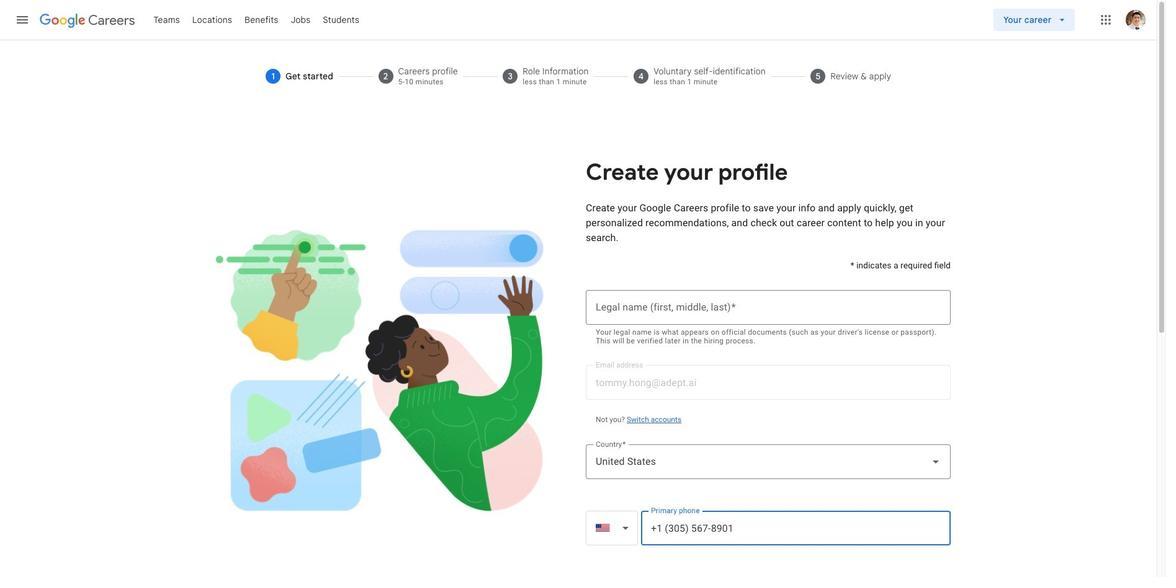 Task type: describe. For each thing, give the bounding box(es) containing it.
Primary phone text field
[[651, 512, 941, 546]]

Email address text field
[[596, 366, 941, 401]]



Task type: locate. For each thing, give the bounding box(es) containing it.
Legal name (first, middle, last) text field
[[596, 291, 941, 325]]

main menu image
[[15, 12, 30, 27]]

application stepper tab list
[[251, 56, 906, 97]]

None field
[[586, 445, 951, 480], [586, 512, 638, 546], [586, 445, 951, 480], [586, 512, 638, 546]]

banner
[[0, 0, 1157, 41]]



Task type: vqa. For each thing, say whether or not it's contained in the screenshot.
second cell from the bottom of the "GRID" inside Google Maps element
no



